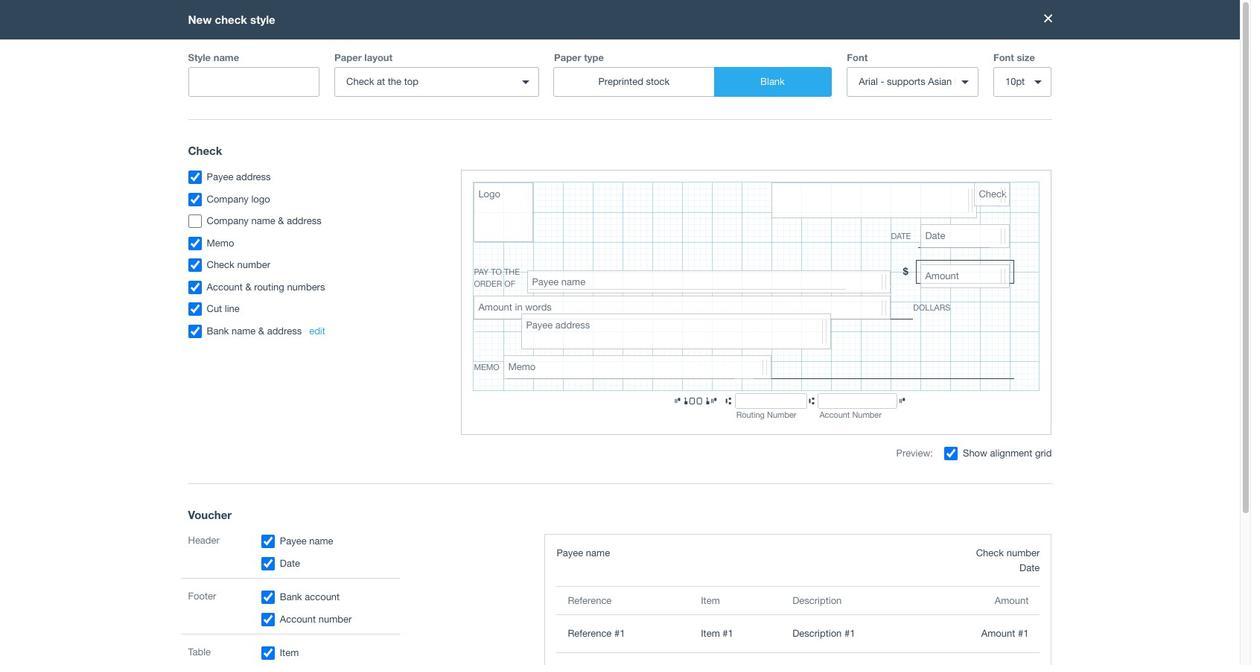 Task type: describe. For each thing, give the bounding box(es) containing it.
1 vertical spatial address
[[298, 336, 326, 345]]

check
[[345, 213, 369, 223]]

2 payee from the top
[[298, 302, 319, 312]]

company details loopertoo 54 long lane apt 33 raleigh nv werf united states minor outlying islands
[[682, 213, 769, 287]]

0 vertical spatial address
[[322, 280, 350, 290]]

2 vertical spatial company
[[298, 325, 332, 335]]

organization
[[279, 89, 325, 99]]

loopertoo
[[682, 224, 720, 233]]

54
[[682, 234, 691, 244]]

item
[[480, 292, 497, 301]]

of
[[350, 292, 357, 301]]

organization settings link
[[279, 89, 355, 99]]

supports
[[338, 240, 374, 250]]

logo
[[892, 229, 910, 238]]

&
[[357, 325, 362, 335]]

2
[[429, 213, 434, 223]]

›
[[358, 89, 362, 99]]

options
[[923, 188, 955, 198]]

total
[[480, 303, 498, 313]]

10pt
[[448, 240, 467, 250]]

asian
[[376, 240, 399, 250]]

islands
[[723, 277, 755, 287]]

vouchers
[[436, 213, 473, 223]]

1 horizontal spatial check
[[562, 303, 584, 313]]

bank account
[[562, 280, 611, 290]]

(on
[[372, 213, 386, 223]]

united
[[682, 266, 711, 276]]

details
[[723, 213, 751, 223]]

1 payee from the top
[[298, 280, 319, 290]]

payee address include name of payee company logo company name & address
[[298, 280, 362, 345]]

1 vertical spatial company
[[298, 314, 332, 323]]



Task type: locate. For each thing, give the bounding box(es) containing it.
svg image
[[1031, 55, 1040, 64]]

date
[[480, 280, 497, 290]]

outlying
[[682, 277, 720, 287]]

upload
[[865, 229, 890, 238]]

check down description on the top left
[[562, 303, 584, 313]]

upload logo
[[865, 229, 910, 238]]

lane
[[714, 234, 731, 244]]

long
[[694, 234, 711, 244]]

1 vertical spatial payee
[[298, 302, 319, 312]]

top)
[[388, 213, 405, 223]]

include
[[298, 292, 325, 301]]

0 vertical spatial paper
[[288, 213, 308, 223]]

payee up include
[[298, 280, 319, 290]]

type:
[[311, 227, 329, 236]]

logo
[[334, 314, 349, 323]]

address
[[322, 280, 350, 290], [298, 336, 326, 345]]

settings
[[327, 89, 355, 99]]

address up include
[[322, 280, 350, 290]]

33
[[697, 245, 706, 255]]

1 vertical spatial name
[[334, 325, 354, 335]]

werf
[[731, 256, 752, 265]]

paper
[[288, 213, 308, 223], [288, 227, 308, 236]]

check number
[[562, 303, 614, 313]]

with
[[408, 213, 426, 223]]

0 vertical spatial name
[[327, 292, 347, 301]]

upload logo link
[[809, 213, 965, 296]]

minor
[[744, 266, 769, 276]]

nv
[[718, 256, 728, 265]]

bank
[[562, 280, 580, 290]]

check left ›
[[279, 99, 333, 120]]

paper layout: 1 check (on top) with 2 vouchers paper type: arial – supports asian languages, 10pt
[[288, 213, 473, 250]]

payee
[[298, 280, 319, 290], [298, 302, 319, 312]]

raleigh
[[682, 256, 715, 265]]

1 paper from the top
[[288, 213, 308, 223]]

name left of
[[327, 292, 347, 301]]

1 vertical spatial check
[[562, 303, 584, 313]]

account
[[583, 280, 611, 290]]

styles
[[338, 99, 391, 120]]

address down include
[[298, 336, 326, 345]]

paper left layout:
[[288, 213, 308, 223]]

arial
[[309, 240, 328, 250]]

1
[[338, 213, 343, 223]]

check inside organization settings › check styles
[[279, 99, 333, 120]]

check
[[279, 99, 333, 120], [562, 303, 584, 313]]

1 vertical spatial paper
[[288, 227, 308, 236]]

states
[[714, 266, 741, 276]]

company inside company details loopertoo 54 long lane apt 33 raleigh nv werf united states minor outlying islands
[[682, 213, 721, 223]]

–
[[330, 240, 335, 250]]

description
[[562, 292, 603, 301]]

2 paper from the top
[[288, 227, 308, 236]]

company
[[682, 213, 721, 223], [298, 314, 332, 323], [298, 325, 332, 335]]

0 vertical spatial check
[[279, 99, 333, 120]]

0 vertical spatial payee
[[298, 280, 319, 290]]

number
[[587, 303, 614, 313]]

layout:
[[311, 213, 335, 223]]

organization settings › check styles
[[279, 89, 391, 120]]

name
[[327, 292, 347, 301], [334, 325, 354, 335]]

0 vertical spatial company
[[682, 213, 721, 223]]

apt
[[682, 245, 695, 255]]

name down "logo"
[[334, 325, 354, 335]]

payee down include
[[298, 302, 319, 312]]

paper left type:
[[288, 227, 308, 236]]

0 horizontal spatial check
[[279, 99, 333, 120]]

languages,
[[401, 240, 446, 250]]



Task type: vqa. For each thing, say whether or not it's contained in the screenshot.
top Check
yes



